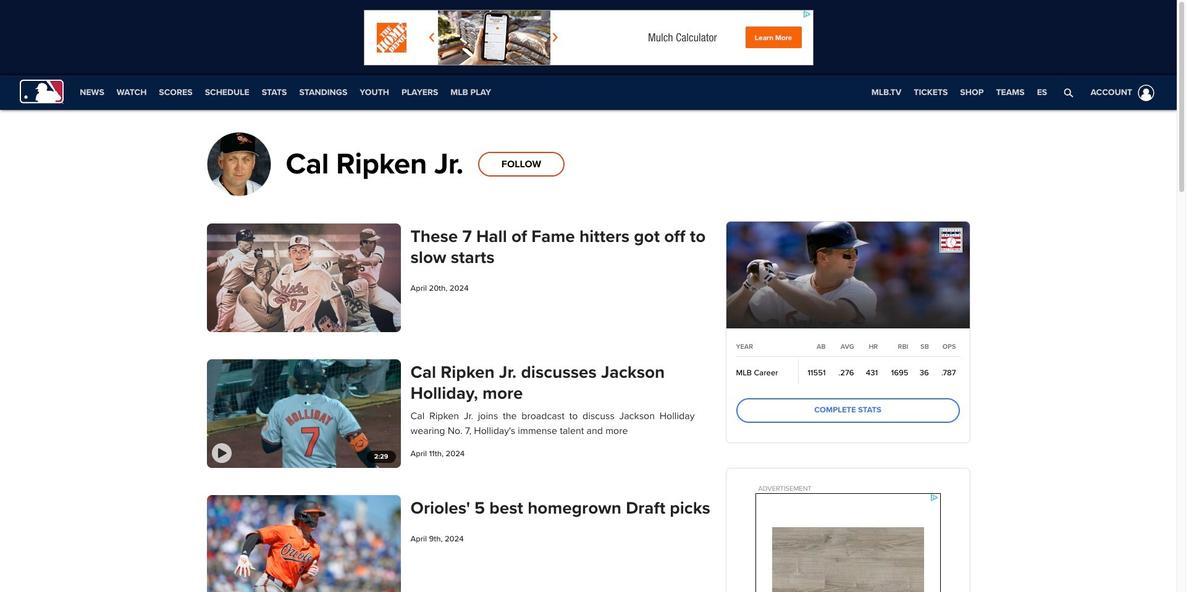 Task type: vqa. For each thing, say whether or not it's contained in the screenshot.
All
no



Task type: locate. For each thing, give the bounding box(es) containing it.
cal ripken jr. discusses jackson holliday, more image
[[207, 360, 401, 469]]

1 vertical spatial advertisement element
[[756, 494, 941, 593]]

orioles' 5 best homegrown draft picks image
[[207, 496, 401, 593]]

these 7 hall of fame hitters got off to slow starts image
[[207, 224, 401, 333]]

top navigation element
[[0, 75, 1178, 110]]

secondary navigation element
[[74, 75, 498, 110]]

tertiary navigation element
[[866, 75, 1054, 110]]

advertisement element
[[364, 10, 814, 66], [756, 494, 941, 593]]

0 vertical spatial advertisement element
[[364, 10, 814, 66]]



Task type: describe. For each thing, give the bounding box(es) containing it.
cal ripken jr. image
[[207, 132, 271, 197]]

hall of fame logo image
[[940, 228, 963, 253]]



